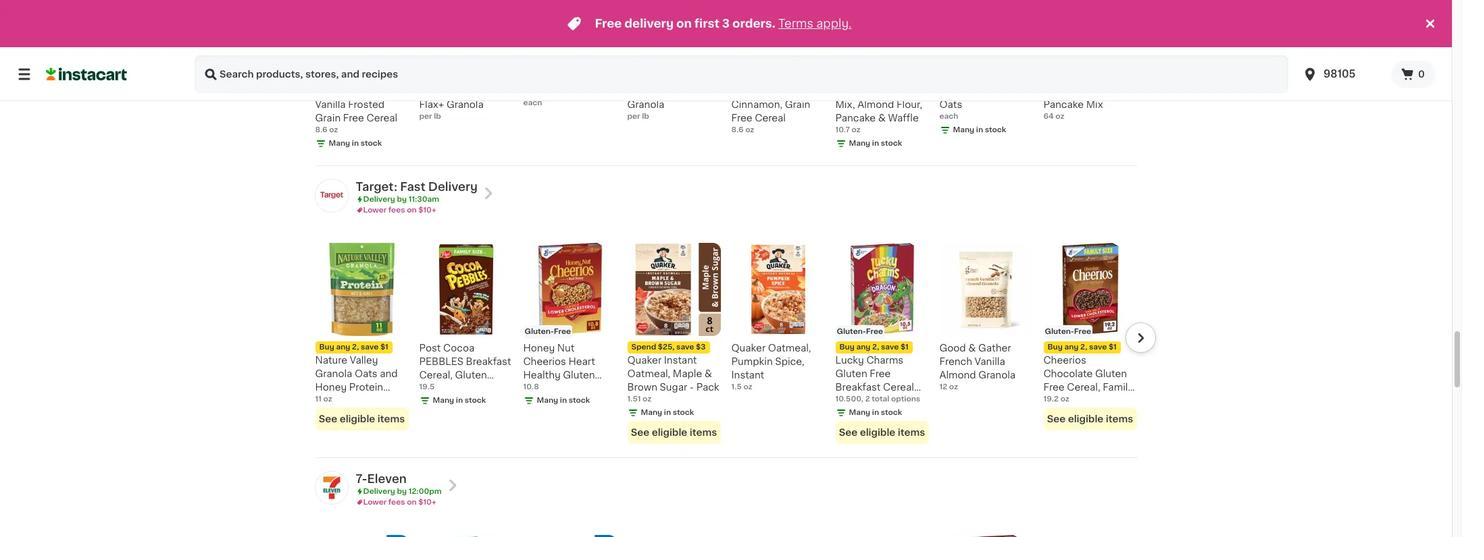 Task type: describe. For each thing, give the bounding box(es) containing it.
12:00pm
[[409, 488, 442, 496]]

frosted
[[348, 100, 384, 109]]

see eligible items for lucky charms gluten free breakfast cereal with marshmallows
[[839, 428, 925, 437]]

3
[[722, 18, 730, 29]]

free inside buy any 2, save $1 lucky charms gluten free breakfast cereal with marshmallows
[[870, 369, 891, 379]]

chocolate
[[1043, 369, 1093, 379]]

buy any 2, save $1 cheerios chocolate gluten free cereal, family size
[[1043, 344, 1134, 406]]

fees for fast
[[388, 206, 405, 214]]

gluten inside post cocoa pebbles breakfast cereal, gluten free, kid snacks, large cereal box
[[455, 371, 487, 380]]

organic inside the organic rolled oats each
[[939, 86, 977, 96]]

breakfast inside post cocoa pebbles breakfast cereal, gluten free, kid snacks, large cereal box
[[466, 357, 511, 367]]

stock for honey nut cheerios heart healthy gluten free breakfast cereal
[[569, 397, 590, 404]]

oz inside spend $25, save $3 quaker instant oatmeal, maple & brown sugar - pack 1.51 oz
[[643, 396, 651, 403]]

instant inside the quaker oatmeal, pumpkin spice, instant 1.5 oz
[[731, 371, 764, 380]]

product group containing nature valley granola oats and honey protein granola
[[315, 243, 408, 431]]

oz right 19.2
[[1061, 396, 1069, 403]]

in for post cocoa pebbles breakfast cereal, gluten free, kid snacks, large cereal box
[[456, 397, 463, 404]]

crunch
[[657, 86, 692, 96]]

buy any 2, save $1 lucky charms gluten free breakfast cereal with marshmallows
[[835, 344, 926, 406]]

rolled
[[980, 86, 1010, 96]]

charms
[[866, 356, 903, 365]]

good
[[939, 344, 966, 353]]

instacart logo image
[[46, 66, 127, 82]]

waffle
[[888, 113, 919, 123]]

$3
[[696, 344, 706, 351]]

cheerios inside honey nut cheerios heart healthy gluten free breakfast cereal
[[523, 357, 566, 367]]

$1 for chocolate
[[1109, 344, 1117, 351]]

brown
[[627, 383, 657, 392]]

cheerios inside buy any 2, save $1 cheerios chocolate gluten free cereal, family size
[[1043, 356, 1086, 365]]

bran
[[583, 86, 605, 96]]

quaker inside the quaker oatmeal, pumpkin spice, instant 1.5 oz
[[731, 344, 766, 353]]

see eligible items button for quaker instant oatmeal, maple & brown sugar - pack
[[627, 421, 721, 444]]

lb inside rebel crunch granola per lb
[[642, 113, 649, 120]]

instant inside spend $25, save $3 quaker instant oatmeal, maple & brown sugar - pack 1.51 oz
[[664, 356, 697, 365]]

Search field
[[195, 55, 1288, 93]]

organic for organic pumpkin flax+ granola
[[419, 86, 457, 96]]

gluten inside honey nut cheerios heart healthy gluten free breakfast cereal
[[563, 371, 595, 380]]

limited time offer region
[[0, 0, 1422, 47]]

family
[[1103, 383, 1134, 392]]

good & gather french vanilla almond granola 12 oz
[[939, 344, 1015, 391]]

10.500,
[[835, 396, 863, 403]]

see for quaker instant oatmeal, maple & brown sugar - pack
[[631, 428, 649, 437]]

in down 10.500, 2 total options
[[872, 409, 879, 417]]

box
[[482, 398, 500, 407]]

target: fast delivery
[[356, 181, 478, 192]]

oz right 11
[[323, 396, 332, 403]]

pancake inside simple mills baking mix, almond flour, pancake & waffle 10.7 oz
[[835, 113, 876, 123]]

$10+ for fast
[[418, 206, 436, 214]]

organic rolled oats each
[[939, 86, 1010, 120]]

oz inside the quaker oatmeal, pumpkin spice, instant 1.5 oz
[[743, 383, 752, 391]]

11:30am
[[409, 196, 439, 203]]

sugar
[[660, 383, 687, 392]]

pamela's baking & pancake mix 64 oz
[[1043, 86, 1130, 120]]

product group containing cheerios chocolate gluten free cereal, family size
[[1043, 243, 1137, 431]]

eleven
[[367, 474, 407, 485]]

mix,
[[835, 100, 855, 109]]

many in stock down sugar
[[641, 409, 694, 417]]

on for target: fast delivery
[[407, 206, 417, 214]]

11
[[315, 396, 322, 403]]

maple
[[673, 369, 702, 379]]

items for quaker instant oatmeal, maple & brown sugar - pack
[[690, 428, 717, 437]]

stock for post cocoa pebbles breakfast cereal, gluten free, kid snacks, large cereal box
[[465, 397, 486, 404]]

10.7
[[835, 126, 850, 133]]

oats inside the organic rolled oats each
[[939, 100, 962, 109]]

options
[[891, 396, 920, 403]]

french
[[939, 357, 972, 367]]

product group containing quaker instant oatmeal, maple & brown sugar - pack
[[627, 243, 721, 444]]

in for simple mills baking mix, almond flour, pancake & waffle
[[872, 140, 879, 147]]

gluten inside buy any 2, save $1 cheerios chocolate gluten free cereal, family size
[[1095, 369, 1127, 379]]

oats inside buy any 2, save $1 nature valley granola oats and honey protein granola
[[355, 369, 377, 379]]

in for organic rolled oats
[[976, 126, 983, 133]]

10.8
[[523, 383, 539, 391]]

flax+
[[419, 100, 444, 109]]

buy for cheerios
[[1048, 344, 1063, 351]]

in down sugar
[[664, 409, 671, 417]]

any for cheerios
[[1064, 344, 1079, 351]]

gluten-free for 8.6 oz
[[317, 71, 363, 78]]

oat
[[563, 86, 581, 96]]

total
[[872, 396, 889, 403]]

item carousel region containing three wishes vanilla frosted grain free cereal
[[315, 0, 1156, 160]]

delivery
[[624, 18, 674, 29]]

three wishes vanilla frosted grain free cereal 8.6 oz
[[315, 86, 397, 133]]

apply.
[[816, 18, 852, 29]]

$10+ for eleven
[[418, 499, 436, 506]]

baking inside pamela's baking & pancake mix 64 oz
[[1088, 86, 1120, 96]]

rebel crunch granola per lb
[[627, 86, 692, 120]]

simple
[[835, 86, 868, 96]]

heart
[[568, 357, 595, 367]]

stock down marshmallows
[[881, 409, 902, 417]]

buy any 2, save $1 nature valley granola oats and honey protein granola
[[315, 344, 398, 406]]

spice,
[[775, 357, 804, 367]]

free up charms
[[866, 328, 883, 335]]

cereal, inside buy any 2, save $1 cheerios chocolate gluten free cereal, family size
[[1067, 383, 1100, 392]]

free inside three wishes vanilla frosted grain free cereal 8.6 oz
[[343, 113, 364, 123]]

11 oz
[[315, 396, 332, 403]]

snacks,
[[463, 384, 499, 394]]

by for eleven
[[397, 488, 407, 496]]

see for cheerios chocolate gluten free cereal, family size
[[1047, 415, 1066, 424]]

granola inside good & gather french vanilla almond granola 12 oz
[[978, 371, 1015, 380]]

stock down -
[[673, 409, 694, 417]]

see eligible items button for nature valley granola oats and honey protein granola
[[315, 408, 408, 431]]

gluten-free for cheerios chocolate gluten free cereal, family size
[[1045, 328, 1091, 335]]

$25,
[[658, 344, 675, 351]]

2
[[865, 396, 870, 403]]

orders.
[[732, 18, 776, 29]]

free inside buy any 2, save $1 cheerios chocolate gluten free cereal, family size
[[1043, 383, 1064, 392]]

19.2 oz
[[1043, 396, 1069, 403]]

flour,
[[897, 100, 922, 109]]

fast
[[400, 181, 425, 192]]

free inside "limited time offer" region
[[595, 18, 622, 29]]

baking inside simple mills baking mix, almond flour, pancake & waffle 10.7 oz
[[894, 86, 927, 96]]

eligible for lucky charms gluten free breakfast cereal with marshmallows
[[860, 428, 895, 437]]

eligible for cheerios chocolate gluten free cereal, family size
[[1068, 415, 1103, 424]]

7 eleven image
[[315, 472, 348, 504]]

organic pumpkin flax+ granola per lb
[[419, 86, 501, 120]]

item carousel region containing post cocoa pebbles breakfast cereal, gluten free, kid snacks, large cereal box
[[296, 238, 1156, 452]]

terms
[[778, 18, 813, 29]]

with
[[835, 396, 855, 406]]

in for honey nut cheerios heart healthy gluten free breakfast cereal
[[560, 397, 567, 404]]

items for cheerios chocolate gluten free cereal, family size
[[1106, 415, 1133, 424]]

64
[[1043, 113, 1054, 120]]

19.5
[[419, 383, 435, 391]]

granola down nature
[[315, 369, 352, 379]]

any for nature
[[336, 344, 350, 351]]

2, for lucky
[[872, 344, 879, 351]]

save for nature
[[361, 344, 379, 351]]

terms apply. link
[[778, 18, 852, 29]]

10.500, 2 total options
[[835, 396, 920, 403]]

target: fast delivery image
[[315, 179, 348, 212]]

& inside spend $25, save $3 quaker instant oatmeal, maple & brown sugar - pack 1.51 oz
[[705, 369, 712, 379]]

lower for target:
[[363, 206, 387, 214]]

post
[[419, 344, 441, 353]]

post cocoa pebbles breakfast cereal, gluten free, kid snacks, large cereal box
[[419, 344, 511, 407]]

granola down 'protein' at the bottom left of the page
[[315, 396, 352, 406]]

many for honey nut cheerios heart healthy gluten free breakfast cereal
[[537, 397, 558, 404]]

items for nature valley granola oats and honey protein granola
[[377, 415, 405, 424]]

0 button
[[1391, 61, 1436, 88]]

quaker inside spend $25, save $3 quaker instant oatmeal, maple & brown sugar - pack 1.51 oz
[[627, 356, 662, 365]]

oatmeal, inside spend $25, save $3 quaker instant oatmeal, maple & brown sugar - pack 1.51 oz
[[627, 369, 670, 379]]

oz inside pamela's baking & pancake mix 64 oz
[[1055, 113, 1064, 120]]

nature
[[315, 356, 347, 365]]

marshmallows
[[858, 396, 926, 406]]

2, for cheerios
[[1080, 344, 1087, 351]]

0 vertical spatial delivery
[[428, 181, 478, 192]]

7-eleven
[[356, 474, 407, 485]]

spend
[[631, 344, 656, 351]]

free delivery on first 3 orders. terms apply.
[[595, 18, 852, 29]]

organic for organic oat bran
[[523, 86, 561, 96]]

free up buy any 2, save $1 cheerios chocolate gluten free cereal, family size
[[1074, 328, 1091, 335]]

grain inside three wishes cinnamon, grain free cereal 8.6 oz
[[785, 100, 810, 109]]

on inside "limited time offer" region
[[676, 18, 692, 29]]

breakfast inside buy any 2, save $1 lucky charms gluten free breakfast cereal with marshmallows
[[835, 383, 881, 392]]

see eligible items for nature valley granola oats and honey protein granola
[[319, 415, 405, 424]]

oz inside good & gather french vanilla almond granola 12 oz
[[949, 383, 958, 391]]

many down brown
[[641, 409, 662, 417]]

items for lucky charms gluten free breakfast cereal with marshmallows
[[898, 428, 925, 437]]

12
[[939, 383, 947, 391]]

cereal inside three wishes vanilla frosted grain free cereal 8.6 oz
[[366, 113, 397, 123]]

delivery for eleven
[[363, 488, 395, 496]]

pack
[[696, 383, 719, 392]]



Task type: locate. For each thing, give the bounding box(es) containing it.
1 vertical spatial grain
[[315, 113, 341, 123]]

0 horizontal spatial per
[[419, 113, 432, 120]]

save for lucky
[[881, 344, 899, 351]]

1 horizontal spatial wishes
[[761, 86, 795, 96]]

0
[[1418, 70, 1425, 79]]

0 horizontal spatial organic
[[419, 86, 457, 96]]

any inside buy any 2, save $1 cheerios chocolate gluten free cereal, family size
[[1064, 344, 1079, 351]]

1 vertical spatial lower
[[363, 499, 387, 506]]

delivery by 11:30am
[[363, 196, 439, 203]]

1 horizontal spatial instant
[[731, 371, 764, 380]]

oz inside three wishes vanilla frosted grain free cereal 8.6 oz
[[329, 126, 338, 133]]

mix
[[1086, 100, 1103, 109]]

see eligible items button for cheerios chocolate gluten free cereal, family size
[[1043, 408, 1137, 431]]

per inside organic pumpkin flax+ granola per lb
[[419, 113, 432, 120]]

breakfast inside honey nut cheerios heart healthy gluten free breakfast cereal
[[547, 384, 592, 394]]

1 vertical spatial fees
[[388, 499, 405, 506]]

each for oat
[[523, 99, 542, 106]]

gluten-free up chocolate
[[1045, 328, 1091, 335]]

free down cinnamon,
[[731, 113, 752, 123]]

see eligible items down marshmallows
[[839, 428, 925, 437]]

2, inside buy any 2, save $1 lucky charms gluten free breakfast cereal with marshmallows
[[872, 344, 879, 351]]

cereal inside post cocoa pebbles breakfast cereal, gluten free, kid snacks, large cereal box
[[448, 398, 479, 407]]

free down frosted
[[343, 113, 364, 123]]

cereal down 10.8
[[523, 398, 554, 407]]

0 vertical spatial vanilla
[[315, 100, 346, 109]]

2 8.6 from the left
[[731, 126, 744, 133]]

many for three wishes vanilla frosted grain free cereal
[[329, 140, 350, 147]]

fees down delivery by 11:30am
[[388, 206, 405, 214]]

1 horizontal spatial per
[[627, 113, 640, 120]]

2 horizontal spatial any
[[1064, 344, 1079, 351]]

many in stock down 10.500, 2 total options
[[849, 409, 902, 417]]

1 horizontal spatial $1
[[901, 344, 909, 351]]

many in stock for honey nut cheerios heart healthy gluten free breakfast cereal
[[537, 397, 590, 404]]

oz down cinnamon,
[[745, 126, 754, 133]]

buy up nature
[[319, 344, 334, 351]]

wishes up frosted
[[345, 86, 379, 96]]

pebbles
[[419, 357, 463, 367]]

0 vertical spatial item carousel region
[[315, 0, 1156, 160]]

on
[[676, 18, 692, 29], [407, 206, 417, 214], [407, 499, 417, 506]]

1 horizontal spatial oats
[[939, 100, 962, 109]]

each
[[523, 99, 542, 106], [939, 113, 958, 120]]

oz right 64 in the right of the page
[[1055, 113, 1064, 120]]

cocoa
[[443, 344, 474, 353]]

1 $1 from the left
[[380, 344, 388, 351]]

1 8.6 from the left
[[315, 126, 327, 133]]

many for organic rolled oats
[[953, 126, 974, 133]]

2, inside buy any 2, save $1 nature valley granola oats and honey protein granola
[[352, 344, 359, 351]]

oz inside simple mills baking mix, almond flour, pancake & waffle 10.7 oz
[[852, 126, 860, 133]]

$1 up charms
[[901, 344, 909, 351]]

free up nut
[[554, 328, 571, 335]]

0 horizontal spatial lb
[[434, 113, 441, 120]]

0 vertical spatial lower fees on $10+
[[363, 206, 436, 214]]

pumpkin inside organic pumpkin flax+ granola per lb
[[459, 86, 501, 96]]

nut
[[557, 344, 575, 353]]

0 horizontal spatial baking
[[894, 86, 927, 96]]

see eligible items down 19.2 oz
[[1047, 415, 1133, 424]]

2 save from the left
[[676, 344, 694, 351]]

None search field
[[195, 55, 1288, 93]]

fees
[[388, 206, 405, 214], [388, 499, 405, 506]]

0 vertical spatial instant
[[664, 356, 697, 365]]

0 horizontal spatial instant
[[664, 356, 697, 365]]

gluten inside buy any 2, save $1 lucky charms gluten free breakfast cereal with marshmallows
[[835, 369, 867, 379]]

rebel
[[627, 86, 655, 96]]

2 2, from the left
[[872, 344, 879, 351]]

& inside simple mills baking mix, almond flour, pancake & waffle 10.7 oz
[[878, 113, 886, 123]]

2 buy from the left
[[839, 344, 854, 351]]

each for rolled
[[939, 113, 958, 120]]

vanilla inside good & gather french vanilla almond granola 12 oz
[[975, 357, 1005, 367]]

1 horizontal spatial baking
[[1088, 86, 1120, 96]]

gluten- for lucky charms gluten free breakfast cereal with marshmallows
[[837, 328, 866, 335]]

gluten-free for 10.8
[[525, 328, 571, 335]]

save inside buy any 2, save $1 nature valley granola oats and honey protein granola
[[361, 344, 379, 351]]

honey inside honey nut cheerios heart healthy gluten free breakfast cereal
[[523, 344, 555, 353]]

2 horizontal spatial 2,
[[1080, 344, 1087, 351]]

instant up maple
[[664, 356, 697, 365]]

4 product group from the left
[[1043, 243, 1137, 431]]

instant
[[664, 356, 697, 365], [731, 371, 764, 380]]

1 vertical spatial pancake
[[835, 113, 876, 123]]

0 horizontal spatial honey
[[315, 383, 347, 392]]

1 by from the top
[[397, 196, 407, 203]]

almond inside simple mills baking mix, almond flour, pancake & waffle 10.7 oz
[[857, 100, 894, 109]]

granola right the flax+
[[446, 100, 484, 109]]

gluten- for 10.8
[[525, 328, 554, 335]]

0 horizontal spatial any
[[336, 344, 350, 351]]

buy inside buy any 2, save $1 cheerios chocolate gluten free cereal, family size
[[1048, 344, 1063, 351]]

simple mills baking mix, almond flour, pancake & waffle 10.7 oz
[[835, 86, 927, 133]]

1 save from the left
[[361, 344, 379, 351]]

1 vertical spatial quaker
[[627, 356, 662, 365]]

kid
[[445, 384, 460, 394]]

eligible down 'protein' at the bottom left of the page
[[340, 415, 375, 424]]

gluten up 'family'
[[1095, 369, 1127, 379]]

3 any from the left
[[1064, 344, 1079, 351]]

1 baking from the left
[[894, 86, 927, 96]]

1 horizontal spatial 2,
[[872, 344, 879, 351]]

gluten down 'heart'
[[563, 371, 595, 380]]

on down delivery by 11:30am
[[407, 206, 417, 214]]

1 vertical spatial each
[[939, 113, 958, 120]]

gluten-free up 'lucky'
[[837, 328, 883, 335]]

0 horizontal spatial pumpkin
[[459, 86, 501, 96]]

1 horizontal spatial cereal,
[[1067, 383, 1100, 392]]

any up 'lucky'
[[856, 344, 870, 351]]

pumpkin
[[459, 86, 501, 96], [731, 357, 773, 367]]

$1
[[380, 344, 388, 351], [901, 344, 909, 351], [1109, 344, 1117, 351]]

3 2, from the left
[[1080, 344, 1087, 351]]

save inside spend $25, save $3 quaker instant oatmeal, maple & brown sugar - pack 1.51 oz
[[676, 344, 694, 351]]

1 lb from the left
[[434, 113, 441, 120]]

1 horizontal spatial breakfast
[[547, 384, 592, 394]]

2 three from the left
[[731, 86, 758, 96]]

cereal down kid in the left bottom of the page
[[448, 398, 479, 407]]

gluten- for cheerios chocolate gluten free cereal, family size
[[1045, 328, 1074, 335]]

lower fees on $10+
[[363, 206, 436, 214], [363, 499, 436, 506]]

in down kid in the left bottom of the page
[[456, 397, 463, 404]]

2 product group from the left
[[627, 243, 721, 444]]

stock for three wishes vanilla frosted grain free cereal
[[361, 140, 382, 147]]

pumpkin inside the quaker oatmeal, pumpkin spice, instant 1.5 oz
[[731, 357, 773, 367]]

98105 button
[[1294, 55, 1391, 93]]

free up frosted
[[346, 71, 363, 78]]

1.5
[[731, 383, 742, 391]]

gather
[[978, 344, 1011, 353]]

cereal inside three wishes cinnamon, grain free cereal 8.6 oz
[[755, 113, 786, 123]]

many in stock down simple mills baking mix, almond flour, pancake & waffle 10.7 oz
[[849, 140, 902, 147]]

stock down three wishes vanilla frosted grain free cereal 8.6 oz on the top
[[361, 140, 382, 147]]

cereal inside buy any 2, save $1 lucky charms gluten free breakfast cereal with marshmallows
[[883, 383, 914, 392]]

1 horizontal spatial oatmeal,
[[768, 344, 811, 353]]

oatmeal, inside the quaker oatmeal, pumpkin spice, instant 1.5 oz
[[768, 344, 811, 353]]

lower fees on $10+ down delivery by 12:00pm
[[363, 499, 436, 506]]

1 product group from the left
[[315, 243, 408, 431]]

many in stock for simple mills baking mix, almond flour, pancake & waffle
[[849, 140, 902, 147]]

save inside buy any 2, save $1 lucky charms gluten free breakfast cereal with marshmallows
[[881, 344, 899, 351]]

items down 'family'
[[1106, 415, 1133, 424]]

delivery by 12:00pm
[[363, 488, 442, 496]]

organic inside organic pumpkin flax+ granola per lb
[[419, 86, 457, 96]]

$1 up 'family'
[[1109, 344, 1117, 351]]

0 vertical spatial fees
[[388, 206, 405, 214]]

save inside buy any 2, save $1 cheerios chocolate gluten free cereal, family size
[[1089, 344, 1107, 351]]

oz
[[1055, 113, 1064, 120], [329, 126, 338, 133], [745, 126, 754, 133], [852, 126, 860, 133], [743, 383, 752, 391], [949, 383, 958, 391], [323, 396, 332, 403], [643, 396, 651, 403], [1061, 396, 1069, 403]]

2 fees from the top
[[388, 499, 405, 506]]

size
[[1043, 396, 1063, 406]]

2 lower fees on $10+ from the top
[[363, 499, 436, 506]]

organic left oat
[[523, 86, 561, 96]]

items down 'pack'
[[690, 428, 717, 437]]

lower down target:
[[363, 206, 387, 214]]

breakfast
[[466, 357, 511, 367], [835, 383, 881, 392], [547, 384, 592, 394]]

0 horizontal spatial grain
[[315, 113, 341, 123]]

any inside buy any 2, save $1 lucky charms gluten free breakfast cereal with marshmallows
[[856, 344, 870, 351]]

1 horizontal spatial vanilla
[[975, 357, 1005, 367]]

items
[[377, 415, 405, 424], [1106, 415, 1133, 424], [690, 428, 717, 437], [898, 428, 925, 437]]

cheerios up healthy
[[523, 357, 566, 367]]

in
[[976, 126, 983, 133], [352, 140, 359, 147], [872, 140, 879, 147], [456, 397, 463, 404], [560, 397, 567, 404], [664, 409, 671, 417], [872, 409, 879, 417]]

8.6
[[315, 126, 327, 133], [731, 126, 744, 133]]

oz right 12
[[949, 383, 958, 391]]

1 vertical spatial honey
[[315, 383, 347, 392]]

first
[[694, 18, 719, 29]]

valley
[[350, 356, 378, 365]]

baking up flour,
[[894, 86, 927, 96]]

breakfast up snacks,
[[466, 357, 511, 367]]

19.2
[[1043, 396, 1059, 403]]

0 horizontal spatial three
[[315, 86, 342, 96]]

pancake down pamela's at the right top
[[1043, 100, 1084, 109]]

1 vertical spatial instant
[[731, 371, 764, 380]]

7-
[[356, 474, 367, 485]]

2 horizontal spatial breakfast
[[835, 383, 881, 392]]

many in stock down three wishes vanilla frosted grain free cereal 8.6 oz on the top
[[329, 140, 382, 147]]

lower fees on $10+ down delivery by 11:30am
[[363, 206, 436, 214]]

8.6 inside three wishes vanilla frosted grain free cereal 8.6 oz
[[315, 126, 327, 133]]

1 horizontal spatial pancake
[[1043, 100, 1084, 109]]

see eligible items button down sugar
[[627, 421, 721, 444]]

98105
[[1324, 69, 1356, 79]]

honey inside buy any 2, save $1 nature valley granola oats and honey protein granola
[[315, 383, 347, 392]]

0 horizontal spatial wishes
[[345, 86, 379, 96]]

stock down waffle
[[881, 140, 902, 147]]

$1 inside buy any 2, save $1 nature valley granola oats and honey protein granola
[[380, 344, 388, 351]]

oats up 'protein' at the bottom left of the page
[[355, 369, 377, 379]]

0 horizontal spatial breakfast
[[466, 357, 511, 367]]

& inside pamela's baking & pancake mix 64 oz
[[1123, 86, 1130, 96]]

target:
[[356, 181, 397, 192]]

0 horizontal spatial cereal,
[[419, 371, 453, 380]]

0 horizontal spatial cheerios
[[523, 357, 566, 367]]

$1 for charms
[[901, 344, 909, 351]]

&
[[1123, 86, 1130, 96], [878, 113, 886, 123], [968, 344, 976, 353], [705, 369, 712, 379]]

item carousel region
[[315, 0, 1156, 160], [296, 238, 1156, 452]]

gluten-free up three wishes vanilla frosted grain free cereal 8.6 oz on the top
[[317, 71, 363, 78]]

98105 button
[[1302, 55, 1383, 93]]

1 horizontal spatial pumpkin
[[731, 357, 773, 367]]

buy for lucky
[[839, 344, 854, 351]]

honey left nut
[[523, 344, 555, 353]]

buy inside buy any 2, save $1 nature valley granola oats and honey protein granola
[[319, 344, 334, 351]]

free down healthy
[[523, 384, 544, 394]]

items down 'protein' at the bottom left of the page
[[377, 415, 405, 424]]

honey nut cheerios heart healthy gluten free breakfast cereal
[[523, 344, 595, 407]]

3 product group from the left
[[835, 243, 929, 444]]

2 lower from the top
[[363, 499, 387, 506]]

0 horizontal spatial 8.6
[[315, 126, 327, 133]]

1 vertical spatial oats
[[355, 369, 377, 379]]

gluten-
[[317, 71, 346, 78], [525, 328, 554, 335], [837, 328, 866, 335], [1045, 328, 1074, 335]]

on down delivery by 12:00pm
[[407, 499, 417, 506]]

1.51
[[627, 396, 641, 403]]

1 horizontal spatial each
[[939, 113, 958, 120]]

per inside rebel crunch granola per lb
[[627, 113, 640, 120]]

by for fast
[[397, 196, 407, 203]]

lower down "7-eleven" on the left bottom of page
[[363, 499, 387, 506]]

0 horizontal spatial buy
[[319, 344, 334, 351]]

three
[[315, 86, 342, 96], [731, 86, 758, 96]]

cereal,
[[419, 371, 453, 380], [1067, 383, 1100, 392]]

gluten- up chocolate
[[1045, 328, 1074, 335]]

0 vertical spatial cereal,
[[419, 371, 453, 380]]

quaker
[[731, 344, 766, 353], [627, 356, 662, 365]]

gluten- for 8.6 oz
[[317, 71, 346, 78]]

4 save from the left
[[1089, 344, 1107, 351]]

2 any from the left
[[856, 344, 870, 351]]

many down the organic rolled oats each
[[953, 126, 974, 133]]

by
[[397, 196, 407, 203], [397, 488, 407, 496]]

on for 7-eleven
[[407, 499, 417, 506]]

many in stock for post cocoa pebbles breakfast cereal, gluten free, kid snacks, large cereal box
[[433, 397, 486, 404]]

0 vertical spatial grain
[[785, 100, 810, 109]]

see eligible items button
[[315, 408, 408, 431], [1043, 408, 1137, 431], [627, 421, 721, 444], [835, 421, 929, 444]]

1 organic from the left
[[419, 86, 457, 96]]

cereal
[[366, 113, 397, 123], [755, 113, 786, 123], [883, 383, 914, 392], [448, 398, 479, 407], [523, 398, 554, 407]]

1 horizontal spatial lb
[[642, 113, 649, 120]]

pancake
[[1043, 100, 1084, 109], [835, 113, 876, 123]]

free down charms
[[870, 369, 891, 379]]

organic
[[419, 86, 457, 96], [523, 86, 561, 96], [939, 86, 977, 96]]

gluten-free for lucky charms gluten free breakfast cereal with marshmallows
[[837, 328, 883, 335]]

wishes for grain
[[761, 86, 795, 96]]

see eligible items button down marshmallows
[[835, 421, 929, 444]]

free
[[595, 18, 622, 29], [346, 71, 363, 78], [343, 113, 364, 123], [731, 113, 752, 123], [554, 328, 571, 335], [866, 328, 883, 335], [1074, 328, 1091, 335], [870, 369, 891, 379], [1043, 383, 1064, 392], [523, 384, 544, 394]]

0 horizontal spatial quaker
[[627, 356, 662, 365]]

1 vertical spatial almond
[[939, 371, 976, 380]]

granola
[[446, 100, 484, 109], [627, 100, 664, 109], [315, 369, 352, 379], [978, 371, 1015, 380], [315, 396, 352, 406]]

three for vanilla
[[315, 86, 342, 96]]

0 horizontal spatial vanilla
[[315, 100, 346, 109]]

cereal inside honey nut cheerios heart healthy gluten free breakfast cereal
[[523, 398, 554, 407]]

eligible down 10.500, 2 total options
[[860, 428, 895, 437]]

0 vertical spatial quaker
[[731, 344, 766, 353]]

cereal, inside post cocoa pebbles breakfast cereal, gluten free, kid snacks, large cereal box
[[419, 371, 453, 380]]

3 save from the left
[[881, 344, 899, 351]]

lucky
[[835, 356, 864, 365]]

2, inside buy any 2, save $1 cheerios chocolate gluten free cereal, family size
[[1080, 344, 1087, 351]]

almond
[[857, 100, 894, 109], [939, 371, 976, 380]]

quaker oatmeal, pumpkin spice, instant 1.5 oz
[[731, 344, 811, 391]]

oz up target: fast delivery image
[[329, 126, 338, 133]]

many for post cocoa pebbles breakfast cereal, gluten free, kid snacks, large cereal box
[[433, 397, 454, 404]]

2, up chocolate
[[1080, 344, 1087, 351]]

1 any from the left
[[336, 344, 350, 351]]

$10+ down the 12:00pm
[[418, 499, 436, 506]]

1 $10+ from the top
[[418, 206, 436, 214]]

$10+
[[418, 206, 436, 214], [418, 499, 436, 506]]

gluten up snacks,
[[455, 371, 487, 380]]

0 vertical spatial pancake
[[1043, 100, 1084, 109]]

2 baking from the left
[[1088, 86, 1120, 96]]

vanilla
[[315, 100, 346, 109], [975, 357, 1005, 367]]

lb
[[434, 113, 441, 120], [642, 113, 649, 120]]

each inside the organic rolled oats each
[[939, 113, 958, 120]]

0 vertical spatial each
[[523, 99, 542, 106]]

-
[[690, 383, 694, 392]]

cinnamon,
[[731, 100, 782, 109]]

1 horizontal spatial any
[[856, 344, 870, 351]]

1 horizontal spatial cheerios
[[1043, 356, 1086, 365]]

see for nature valley granola oats and honey protein granola
[[319, 415, 337, 424]]

cereal down cinnamon,
[[755, 113, 786, 123]]

wishes for frosted
[[345, 86, 379, 96]]

many for simple mills baking mix, almond flour, pancake & waffle
[[849, 140, 870, 147]]

1 fees from the top
[[388, 206, 405, 214]]

3 buy from the left
[[1048, 344, 1063, 351]]

product group
[[315, 243, 408, 431], [627, 243, 721, 444], [835, 243, 929, 444], [1043, 243, 1137, 431]]

protein
[[349, 383, 383, 392]]

see eligible items for quaker instant oatmeal, maple & brown sugar - pack
[[631, 428, 717, 437]]

granola inside rebel crunch granola per lb
[[627, 100, 664, 109]]

2 by from the top
[[397, 488, 407, 496]]

many
[[953, 126, 974, 133], [329, 140, 350, 147], [849, 140, 870, 147], [433, 397, 454, 404], [537, 397, 558, 404], [641, 409, 662, 417], [849, 409, 870, 417]]

lb inside organic pumpkin flax+ granola per lb
[[434, 113, 441, 120]]

cereal, down chocolate
[[1067, 383, 1100, 392]]

see
[[319, 415, 337, 424], [1047, 415, 1066, 424], [631, 428, 649, 437], [839, 428, 858, 437]]

cereal down frosted
[[366, 113, 397, 123]]

1 lower from the top
[[363, 206, 387, 214]]

in down healthy
[[560, 397, 567, 404]]

$1 up and
[[380, 344, 388, 351]]

mills
[[870, 86, 892, 96]]

1 horizontal spatial grain
[[785, 100, 810, 109]]

& inside good & gather french vanilla almond granola 12 oz
[[968, 344, 976, 353]]

1 horizontal spatial organic
[[523, 86, 561, 96]]

see eligible items down sugar
[[631, 428, 717, 437]]

0 vertical spatial almond
[[857, 100, 894, 109]]

three for cinnamon,
[[731, 86, 758, 96]]

1 vertical spatial oatmeal,
[[627, 369, 670, 379]]

2 vertical spatial on
[[407, 499, 417, 506]]

1 horizontal spatial 8.6
[[731, 126, 744, 133]]

1 vertical spatial cereal,
[[1067, 383, 1100, 392]]

lower fees on $10+ for eleven
[[363, 499, 436, 506]]

0 horizontal spatial each
[[523, 99, 542, 106]]

stock down 'heart'
[[569, 397, 590, 404]]

oz inside three wishes cinnamon, grain free cereal 8.6 oz
[[745, 126, 754, 133]]

2 wishes from the left
[[761, 86, 795, 96]]

three inside three wishes vanilla frosted grain free cereal 8.6 oz
[[315, 86, 342, 96]]

any inside buy any 2, save $1 nature valley granola oats and honey protein granola
[[336, 344, 350, 351]]

1 lower fees on $10+ from the top
[[363, 206, 436, 214]]

each inside organic oat bran each
[[523, 99, 542, 106]]

0 horizontal spatial oats
[[355, 369, 377, 379]]

any up chocolate
[[1064, 344, 1079, 351]]

almond inside good & gather french vanilla almond granola 12 oz
[[939, 371, 976, 380]]

three inside three wishes cinnamon, grain free cereal 8.6 oz
[[731, 86, 758, 96]]

see down size
[[1047, 415, 1066, 424]]

granola inside organic pumpkin flax+ granola per lb
[[446, 100, 484, 109]]

gluten-free
[[317, 71, 363, 78], [525, 328, 571, 335], [837, 328, 883, 335], [1045, 328, 1091, 335]]

oz right the 1.5
[[743, 383, 752, 391]]

0 horizontal spatial 2,
[[352, 344, 359, 351]]

2 horizontal spatial $1
[[1109, 344, 1117, 351]]

0 horizontal spatial oatmeal,
[[627, 369, 670, 379]]

0 vertical spatial honey
[[523, 344, 555, 353]]

$1 for valley
[[380, 344, 388, 351]]

breakfast up the 10.500,
[[835, 383, 881, 392]]

almond down french
[[939, 371, 976, 380]]

2, up charms
[[872, 344, 879, 351]]

0 horizontal spatial almond
[[857, 100, 894, 109]]

fees for eleven
[[388, 499, 405, 506]]

1 vertical spatial delivery
[[363, 196, 395, 203]]

3 $1 from the left
[[1109, 344, 1117, 351]]

1 wishes from the left
[[345, 86, 379, 96]]

1 horizontal spatial buy
[[839, 344, 854, 351]]

free inside honey nut cheerios heart healthy gluten free breakfast cereal
[[523, 384, 544, 394]]

many down kid in the left bottom of the page
[[433, 397, 454, 404]]

see for lucky charms gluten free breakfast cereal with marshmallows
[[839, 428, 858, 437]]

buy up 'lucky'
[[839, 344, 854, 351]]

stock down snacks,
[[465, 397, 486, 404]]

organic left rolled
[[939, 86, 977, 96]]

0 vertical spatial oatmeal,
[[768, 344, 811, 353]]

many down 2
[[849, 409, 870, 417]]

organic inside organic oat bran each
[[523, 86, 561, 96]]

gluten- up healthy
[[525, 328, 554, 335]]

2 $10+ from the top
[[418, 499, 436, 506]]

see eligible items for cheerios chocolate gluten free cereal, family size
[[1047, 415, 1133, 424]]

product group containing lucky charms gluten free breakfast cereal with marshmallows
[[835, 243, 929, 444]]

lb down rebel
[[642, 113, 649, 120]]

2 lb from the left
[[642, 113, 649, 120]]

0 horizontal spatial pancake
[[835, 113, 876, 123]]

1 horizontal spatial three
[[731, 86, 758, 96]]

1 vertical spatial $10+
[[418, 499, 436, 506]]

stock down the organic rolled oats each
[[985, 126, 1006, 133]]

$1 inside buy any 2, save $1 cheerios chocolate gluten free cereal, family size
[[1109, 344, 1117, 351]]

2 vertical spatial delivery
[[363, 488, 395, 496]]

vanilla inside three wishes vanilla frosted grain free cereal 8.6 oz
[[315, 100, 346, 109]]

1 2, from the left
[[352, 344, 359, 351]]

pancake down mix,
[[835, 113, 876, 123]]

$10+ down 11:30am
[[418, 206, 436, 214]]

1 vertical spatial on
[[407, 206, 417, 214]]

eligible for quaker instant oatmeal, maple & brown sugar - pack
[[652, 428, 687, 437]]

1 per from the left
[[419, 113, 432, 120]]

2 horizontal spatial organic
[[939, 86, 977, 96]]

pamela's
[[1043, 86, 1086, 96]]

lower for 7-
[[363, 499, 387, 506]]

0 vertical spatial lower
[[363, 206, 387, 214]]

free up 19.2 oz
[[1043, 383, 1064, 392]]

baking
[[894, 86, 927, 96], [1088, 86, 1120, 96]]

large
[[419, 398, 446, 407]]

0 vertical spatial on
[[676, 18, 692, 29]]

pancake inside pamela's baking & pancake mix 64 oz
[[1043, 100, 1084, 109]]

0 vertical spatial $10+
[[418, 206, 436, 214]]

0 vertical spatial pumpkin
[[459, 86, 501, 96]]

free,
[[419, 384, 443, 394]]

1 horizontal spatial almond
[[939, 371, 976, 380]]

free inside three wishes cinnamon, grain free cereal 8.6 oz
[[731, 113, 752, 123]]

$1 inside buy any 2, save $1 lucky charms gluten free breakfast cereal with marshmallows
[[901, 344, 909, 351]]

2 organic from the left
[[523, 86, 561, 96]]

1 horizontal spatial honey
[[523, 344, 555, 353]]

wishes inside three wishes vanilla frosted grain free cereal 8.6 oz
[[345, 86, 379, 96]]

lb down the flax+
[[434, 113, 441, 120]]

1 three from the left
[[315, 86, 342, 96]]

healthy
[[523, 371, 561, 380]]

1 vertical spatial by
[[397, 488, 407, 496]]

0 horizontal spatial $1
[[380, 344, 388, 351]]

see down 1.51
[[631, 428, 649, 437]]

see eligible items button down 'protein' at the bottom left of the page
[[315, 408, 408, 431]]

1 vertical spatial vanilla
[[975, 357, 1005, 367]]

buy for nature
[[319, 344, 334, 351]]

many in stock for three wishes vanilla frosted grain free cereal
[[329, 140, 382, 147]]

buy inside buy any 2, save $1 lucky charms gluten free breakfast cereal with marshmallows
[[839, 344, 854, 351]]

8.6 inside three wishes cinnamon, grain free cereal 8.6 oz
[[731, 126, 744, 133]]

1 buy from the left
[[319, 344, 334, 351]]

eligible for nature valley granola oats and honey protein granola
[[340, 415, 375, 424]]

1 vertical spatial pumpkin
[[731, 357, 773, 367]]

delivery for fast
[[363, 196, 395, 203]]

see down with
[[839, 428, 858, 437]]

save
[[361, 344, 379, 351], [676, 344, 694, 351], [881, 344, 899, 351], [1089, 344, 1107, 351]]

wishes up cinnamon,
[[761, 86, 795, 96]]

cheerios
[[1043, 356, 1086, 365], [523, 357, 566, 367]]

by down "eleven"
[[397, 488, 407, 496]]

2 per from the left
[[627, 113, 640, 120]]

any for lucky
[[856, 344, 870, 351]]

many in stock down the organic rolled oats each
[[953, 126, 1006, 133]]

3 organic from the left
[[939, 86, 977, 96]]

save for cheerios
[[1089, 344, 1107, 351]]

2 $1 from the left
[[901, 344, 909, 351]]

lower fees on $10+ for fast
[[363, 206, 436, 214]]

spend $25, save $3 quaker instant oatmeal, maple & brown sugar - pack 1.51 oz
[[627, 344, 719, 403]]

2, for nature
[[352, 344, 359, 351]]

eligible down 19.2 oz
[[1068, 415, 1103, 424]]

1 vertical spatial lower fees on $10+
[[363, 499, 436, 506]]

0 vertical spatial oats
[[939, 100, 962, 109]]

wishes inside three wishes cinnamon, grain free cereal 8.6 oz
[[761, 86, 795, 96]]

2 horizontal spatial buy
[[1048, 344, 1063, 351]]

1 horizontal spatial quaker
[[731, 344, 766, 353]]

in for three wishes vanilla frosted grain free cereal
[[352, 140, 359, 147]]

1 vertical spatial item carousel region
[[296, 238, 1156, 452]]

0 vertical spatial by
[[397, 196, 407, 203]]

grain inside three wishes vanilla frosted grain free cereal 8.6 oz
[[315, 113, 341, 123]]

granola down gather
[[978, 371, 1015, 380]]

save up charms
[[881, 344, 899, 351]]

stock for organic rolled oats
[[985, 126, 1006, 133]]

many in stock for organic rolled oats
[[953, 126, 1006, 133]]

vanilla down gather
[[975, 357, 1005, 367]]

stock for simple mills baking mix, almond flour, pancake & waffle
[[881, 140, 902, 147]]

three wishes cinnamon, grain free cereal 8.6 oz
[[731, 86, 810, 133]]

eligible
[[340, 415, 375, 424], [1068, 415, 1103, 424], [652, 428, 687, 437], [860, 428, 895, 437]]

see eligible items button for lucky charms gluten free breakfast cereal with marshmallows
[[835, 421, 929, 444]]

delivery up 11:30am
[[428, 181, 478, 192]]



Task type: vqa. For each thing, say whether or not it's contained in the screenshot.
middle 2,
yes



